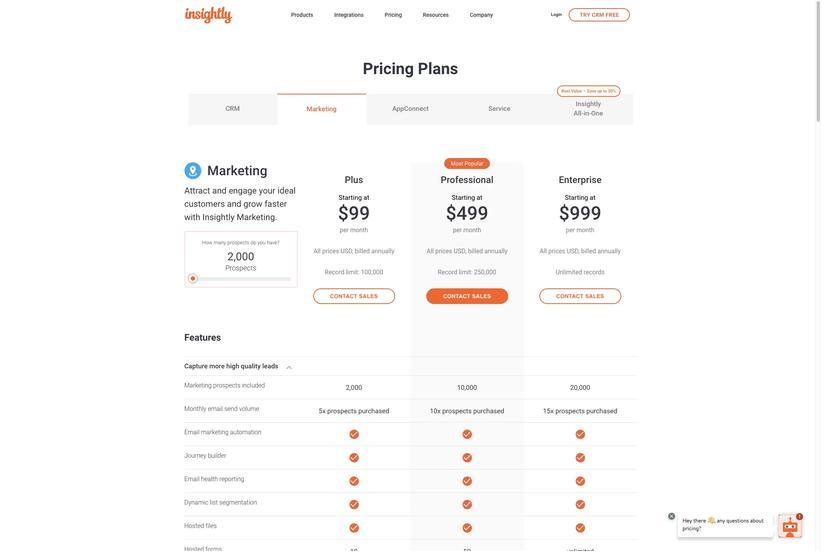 Task type: locate. For each thing, give the bounding box(es) containing it.
insightly logo image
[[185, 7, 232, 23]]

0 horizontal spatial $
[[338, 202, 349, 225]]

0 horizontal spatial prices
[[323, 248, 339, 255]]

limit: left 250,000
[[459, 269, 473, 276]]

sales for 999
[[586, 293, 605, 300]]

month down 99
[[351, 226, 369, 234]]

integrations link
[[335, 10, 364, 21]]

all prices usd, billed annually up unlimited records
[[540, 248, 621, 255]]

0 vertical spatial 2,000
[[228, 250, 254, 263]]

contact down unlimited
[[557, 293, 584, 300]]

2 horizontal spatial all
[[540, 248, 547, 255]]

2 horizontal spatial month
[[577, 226, 595, 234]]

prospects
[[228, 240, 250, 246], [213, 382, 241, 389], [328, 407, 357, 415], [443, 407, 472, 415], [556, 407, 585, 415]]

0 horizontal spatial starting
[[339, 194, 362, 201]]

$ inside starting at $ 499 per month
[[446, 202, 457, 225]]

at inside starting at $ 999 per month
[[590, 194, 596, 201]]

$ down plus
[[338, 202, 349, 225]]

per inside starting at $ 499 per month
[[453, 226, 462, 234]]

1 vertical spatial insightly
[[203, 212, 235, 222]]

99
[[349, 202, 370, 225]]

0 vertical spatial email
[[185, 429, 200, 436]]

1 month from the left
[[351, 226, 369, 234]]

1 starting from the left
[[339, 194, 362, 201]]

2 horizontal spatial $
[[560, 202, 570, 225]]

0 horizontal spatial record
[[325, 269, 345, 276]]

email marketing automation
[[185, 429, 262, 436]]

contact for 99
[[330, 293, 358, 300]]

limit:
[[346, 269, 360, 276], [459, 269, 473, 276]]

email left health
[[185, 476, 200, 483]]

1 per from the left
[[340, 226, 349, 234]]

499
[[457, 202, 489, 225]]

0 horizontal spatial purchased
[[359, 407, 390, 415]]

2 horizontal spatial sales
[[586, 293, 605, 300]]

2,000 prospects
[[226, 250, 257, 272]]

email left "marketing"
[[185, 429, 200, 436]]

1 contact sales from the left
[[330, 293, 378, 300]]

segmentation
[[220, 499, 257, 506]]

0 vertical spatial and
[[212, 186, 227, 196]]

prices
[[323, 248, 339, 255], [436, 248, 453, 255], [549, 248, 566, 255]]

prospects for marketing prospects included
[[213, 382, 241, 389]]

try crm free button
[[569, 8, 631, 21]]

best
[[562, 88, 571, 94]]

0 vertical spatial insightly
[[576, 100, 602, 108]]

usd, up record limit: 100,000
[[341, 248, 354, 255]]

2 vertical spatial marketing
[[185, 382, 212, 389]]

1 all prices usd, billed annually from the left
[[314, 248, 395, 255]]

usd, up unlimited
[[567, 248, 580, 255]]

annually up 100,000
[[372, 248, 395, 255]]

1 horizontal spatial month
[[464, 226, 482, 234]]

3 contact from the left
[[557, 293, 584, 300]]

2 contact sales link from the left
[[420, 289, 515, 324]]

2 at from the left
[[477, 194, 483, 201]]

at
[[364, 194, 370, 201], [477, 194, 483, 201], [590, 194, 596, 201]]

and up customers
[[212, 186, 227, 196]]

all for 999
[[540, 248, 547, 255]]

2 record from the left
[[438, 269, 458, 276]]

at for 499
[[477, 194, 483, 201]]

appconnect
[[393, 105, 429, 112]]

3 contact sales link from the left
[[534, 289, 628, 324]]

1 horizontal spatial purchased
[[474, 407, 505, 415]]

billed up record limit: 250,000
[[469, 248, 483, 255]]

all prices usd, billed annually for 499
[[427, 248, 508, 255]]

1 sales from the left
[[359, 293, 378, 300]]

at inside starting at $ 499 per month
[[477, 194, 483, 201]]

month for 999
[[577, 226, 595, 234]]

0 horizontal spatial sales
[[359, 293, 378, 300]]

2 annually from the left
[[485, 248, 508, 255]]

company
[[470, 12, 493, 18]]

billed
[[355, 248, 370, 255], [469, 248, 483, 255], [582, 248, 597, 255]]

1 horizontal spatial annually
[[485, 248, 508, 255]]

contact sales button for 999
[[540, 289, 622, 304]]

prices up record limit: 100,000
[[323, 248, 339, 255]]

many
[[214, 240, 226, 246]]

2 horizontal spatial per
[[567, 226, 576, 234]]

3 purchased from the left
[[587, 407, 618, 415]]

popular
[[465, 160, 484, 167]]

monthly
[[185, 405, 207, 413]]

record left 100,000
[[325, 269, 345, 276]]

0 horizontal spatial month
[[351, 226, 369, 234]]

1 horizontal spatial starting
[[452, 194, 476, 201]]

billed up record limit: 100,000
[[355, 248, 370, 255]]

email for email marketing automation
[[185, 429, 200, 436]]

0 horizontal spatial 2,000
[[228, 250, 254, 263]]

0 horizontal spatial usd,
[[341, 248, 354, 255]]

insightly inside attract and engage your ideal customers and grow faster with insightly marketing.
[[203, 212, 235, 222]]

1 horizontal spatial contact sales
[[444, 293, 492, 300]]

1 horizontal spatial sales
[[473, 293, 492, 300]]

products
[[291, 12, 314, 18]]

1 horizontal spatial record
[[438, 269, 458, 276]]

0 horizontal spatial contact
[[330, 293, 358, 300]]

1 horizontal spatial 2,000
[[346, 384, 362, 391]]

sales down 250,000
[[473, 293, 492, 300]]

per for 499
[[453, 226, 462, 234]]

billed up records
[[582, 248, 597, 255]]

health
[[201, 476, 218, 483]]

1 contact sales link from the left
[[307, 289, 402, 324]]

1 horizontal spatial contact sales button
[[427, 289, 509, 304]]

2,000 up "prospects"
[[228, 250, 254, 263]]

1 horizontal spatial contact
[[444, 293, 471, 300]]

at for 999
[[590, 194, 596, 201]]

prospects right 15x
[[556, 407, 585, 415]]

0 horizontal spatial at
[[364, 194, 370, 201]]

sales down records
[[586, 293, 605, 300]]

and down engage
[[227, 199, 242, 209]]

15x
[[544, 407, 554, 415]]

contact sales link
[[307, 289, 402, 324], [420, 289, 515, 324], [534, 289, 628, 324]]

starting down plus
[[339, 194, 362, 201]]

$ for 99
[[338, 202, 349, 225]]

crm link
[[188, 94, 277, 125]]

0 horizontal spatial crm
[[226, 105, 240, 112]]

and
[[212, 186, 227, 196], [227, 199, 242, 209]]

2,000 inside 2,000 prospects
[[228, 250, 254, 263]]

contact down record limit: 250,000
[[444, 293, 471, 300]]

3 billed from the left
[[582, 248, 597, 255]]

record
[[325, 269, 345, 276], [438, 269, 458, 276]]

1 at from the left
[[364, 194, 370, 201]]

at up 99
[[364, 194, 370, 201]]

1 horizontal spatial prices
[[436, 248, 453, 255]]

at for 99
[[364, 194, 370, 201]]

$
[[338, 202, 349, 225], [446, 202, 457, 225], [560, 202, 570, 225]]

all prices usd, billed annually up record limit: 100,000
[[314, 248, 395, 255]]

have?
[[267, 240, 280, 246]]

1 horizontal spatial all prices usd, billed annually
[[427, 248, 508, 255]]

contact sales
[[330, 293, 378, 300], [444, 293, 492, 300], [557, 293, 605, 300]]

hosted files
[[185, 522, 217, 530]]

2,000 up '5x prospects purchased'
[[346, 384, 362, 391]]

contact sales link down unlimited records
[[534, 289, 628, 324]]

record left 250,000
[[438, 269, 458, 276]]

2 $ from the left
[[446, 202, 457, 225]]

2 horizontal spatial contact
[[557, 293, 584, 300]]

0 horizontal spatial limit:
[[346, 269, 360, 276]]

month down 499
[[464, 226, 482, 234]]

purchased
[[359, 407, 390, 415], [474, 407, 505, 415], [587, 407, 618, 415]]

1 contact from the left
[[330, 293, 358, 300]]

billed for 99
[[355, 248, 370, 255]]

1 horizontal spatial crm
[[593, 12, 605, 18]]

2 prices from the left
[[436, 248, 453, 255]]

all prices usd, billed annually up record limit: 250,000
[[427, 248, 508, 255]]

contact sales for 99
[[330, 293, 378, 300]]

0 horizontal spatial insightly
[[203, 212, 235, 222]]

1 billed from the left
[[355, 248, 370, 255]]

1 vertical spatial and
[[227, 199, 242, 209]]

marketing inside products and bundles 'tab list'
[[307, 105, 337, 113]]

1 horizontal spatial $
[[446, 202, 457, 225]]

2,000 for 2,000
[[346, 384, 362, 391]]

2 usd, from the left
[[454, 248, 467, 255]]

1 record from the left
[[325, 269, 345, 276]]

insightly down customers
[[203, 212, 235, 222]]

15x prospects purchased
[[544, 407, 618, 415]]

3 contact sales from the left
[[557, 293, 605, 300]]

record limit: 100,000
[[325, 269, 384, 276]]

starting
[[339, 194, 362, 201], [452, 194, 476, 201], [565, 194, 589, 201]]

resources
[[423, 12, 449, 18]]

usd, up record limit: 250,000
[[454, 248, 467, 255]]

best value – save up to 30%
[[562, 88, 617, 94]]

per down 499
[[453, 226, 462, 234]]

2 horizontal spatial billed
[[582, 248, 597, 255]]

integrations
[[335, 12, 364, 18]]

2 limit: from the left
[[459, 269, 473, 276]]

at up 499
[[477, 194, 483, 201]]

1 vertical spatial email
[[185, 476, 200, 483]]

contact sales button
[[313, 289, 395, 304], [427, 289, 509, 304], [540, 289, 622, 304]]

1 horizontal spatial billed
[[469, 248, 483, 255]]

$ inside starting at $ 99 per month
[[338, 202, 349, 225]]

1 horizontal spatial contact sales link
[[420, 289, 515, 324]]

at up 999
[[590, 194, 596, 201]]

2 horizontal spatial purchased
[[587, 407, 618, 415]]

$ inside starting at $ 999 per month
[[560, 202, 570, 225]]

1 vertical spatial pricing
[[363, 59, 414, 78]]

2 horizontal spatial at
[[590, 194, 596, 201]]

0 vertical spatial pricing
[[385, 12, 402, 18]]

annually up 250,000
[[485, 248, 508, 255]]

sales down 100,000
[[359, 293, 378, 300]]

annually
[[372, 248, 395, 255], [485, 248, 508, 255], [598, 248, 621, 255]]

contact sales link for 99
[[307, 289, 402, 324]]

1 horizontal spatial insightly
[[576, 100, 602, 108]]

insightly up in- on the right
[[576, 100, 602, 108]]

0 horizontal spatial contact sales link
[[307, 289, 402, 324]]

10,000
[[458, 384, 478, 391]]

1 horizontal spatial usd,
[[454, 248, 467, 255]]

1 annually from the left
[[372, 248, 395, 255]]

contact sales down unlimited records
[[557, 293, 605, 300]]

2 horizontal spatial annually
[[598, 248, 621, 255]]

at inside starting at $ 99 per month
[[364, 194, 370, 201]]

reporting
[[220, 476, 244, 483]]

month inside starting at $ 99 per month
[[351, 226, 369, 234]]

starting inside starting at $ 999 per month
[[565, 194, 589, 201]]

marketing
[[201, 429, 229, 436]]

1 all from the left
[[314, 248, 321, 255]]

2 starting from the left
[[452, 194, 476, 201]]

3 all from the left
[[540, 248, 547, 255]]

prospects right 10x
[[443, 407, 472, 415]]

marketing.
[[237, 212, 278, 222]]

prospects for 15x prospects purchased
[[556, 407, 585, 415]]

2 purchased from the left
[[474, 407, 505, 415]]

2 all from the left
[[427, 248, 434, 255]]

pricing for pricing plans
[[363, 59, 414, 78]]

prospects right "5x"
[[328, 407, 357, 415]]

contact sales link down record limit: 250,000
[[420, 289, 515, 324]]

2 per from the left
[[453, 226, 462, 234]]

3 $ from the left
[[560, 202, 570, 225]]

login
[[552, 12, 562, 17]]

journey
[[185, 452, 207, 460]]

2,000
[[228, 250, 254, 263], [346, 384, 362, 391]]

contact sales button down unlimited records
[[540, 289, 622, 304]]

1 vertical spatial crm
[[226, 105, 240, 112]]

billed for 499
[[469, 248, 483, 255]]

all for 499
[[427, 248, 434, 255]]

annually for 499
[[485, 248, 508, 255]]

2 horizontal spatial prices
[[549, 248, 566, 255]]

2 month from the left
[[464, 226, 482, 234]]

3 prices from the left
[[549, 248, 566, 255]]

0 horizontal spatial billed
[[355, 248, 370, 255]]

starting down professional
[[452, 194, 476, 201]]

0 horizontal spatial all
[[314, 248, 321, 255]]

prices up unlimited
[[549, 248, 566, 255]]

0 horizontal spatial annually
[[372, 248, 395, 255]]

contact sales button down record limit: 100,000
[[313, 289, 395, 304]]

1 horizontal spatial per
[[453, 226, 462, 234]]

1 usd, from the left
[[341, 248, 354, 255]]

contact for 999
[[557, 293, 584, 300]]

contact sales button down record limit: 250,000
[[427, 289, 509, 304]]

1 horizontal spatial all
[[427, 248, 434, 255]]

1 email from the top
[[185, 429, 200, 436]]

month for 499
[[464, 226, 482, 234]]

annually up records
[[598, 248, 621, 255]]

2 email from the top
[[185, 476, 200, 483]]

1 contact sales button from the left
[[313, 289, 395, 304]]

prospects left do
[[228, 240, 250, 246]]

usd,
[[341, 248, 354, 255], [454, 248, 467, 255], [567, 248, 580, 255]]

0 vertical spatial marketing
[[307, 105, 337, 113]]

3 per from the left
[[567, 226, 576, 234]]

starting inside starting at $ 499 per month
[[452, 194, 476, 201]]

all
[[314, 248, 321, 255], [427, 248, 434, 255], [540, 248, 547, 255]]

sales
[[359, 293, 378, 300], [473, 293, 492, 300], [586, 293, 605, 300]]

$ down professional
[[446, 202, 457, 225]]

3 contact sales button from the left
[[540, 289, 622, 304]]

contact
[[330, 293, 358, 300], [444, 293, 471, 300], [557, 293, 584, 300]]

month down 999
[[577, 226, 595, 234]]

plus
[[345, 175, 364, 185]]

per down 999
[[567, 226, 576, 234]]

marketing
[[307, 105, 337, 113], [208, 163, 268, 178], [185, 382, 212, 389]]

3 usd, from the left
[[567, 248, 580, 255]]

5x
[[319, 407, 326, 415]]

email health reporting
[[185, 476, 244, 483]]

prospects down capture more high quality leads on the bottom left of the page
[[213, 382, 241, 389]]

2 all prices usd, billed annually from the left
[[427, 248, 508, 255]]

0 horizontal spatial all prices usd, billed annually
[[314, 248, 395, 255]]

1 vertical spatial 2,000
[[346, 384, 362, 391]]

starting down enterprise
[[565, 194, 589, 201]]

3 all prices usd, billed annually from the left
[[540, 248, 621, 255]]

per for 999
[[567, 226, 576, 234]]

1 vertical spatial marketing
[[208, 163, 268, 178]]

limit: left 100,000
[[346, 269, 360, 276]]

contact sales link down record limit: 100,000
[[307, 289, 402, 324]]

marketing for marketing link at the top left of page
[[307, 105, 337, 113]]

appconnect link
[[366, 94, 456, 125]]

1 $ from the left
[[338, 202, 349, 225]]

3 annually from the left
[[598, 248, 621, 255]]

0 vertical spatial crm
[[593, 12, 605, 18]]

1 purchased from the left
[[359, 407, 390, 415]]

email
[[208, 405, 223, 413]]

2 horizontal spatial contact sales link
[[534, 289, 628, 324]]

2 horizontal spatial contact sales button
[[540, 289, 622, 304]]

try crm free link
[[569, 8, 631, 21]]

contact sales down record limit: 250,000
[[444, 293, 492, 300]]

included
[[242, 382, 265, 389]]

0 horizontal spatial contact sales button
[[313, 289, 395, 304]]

pricing for pricing
[[385, 12, 402, 18]]

2 billed from the left
[[469, 248, 483, 255]]

2 horizontal spatial usd,
[[567, 248, 580, 255]]

per inside starting at $ 99 per month
[[340, 226, 349, 234]]

contact sales button for 99
[[313, 289, 395, 304]]

how
[[202, 240, 213, 246]]

$ for 499
[[446, 202, 457, 225]]

3 month from the left
[[577, 226, 595, 234]]

record limit: 250,000
[[438, 269, 497, 276]]

prices up record limit: 250,000
[[436, 248, 453, 255]]

per inside starting at $ 999 per month
[[567, 226, 576, 234]]

prices for 99
[[323, 248, 339, 255]]

contact sales down record limit: 100,000
[[330, 293, 378, 300]]

$ down enterprise
[[560, 202, 570, 225]]

prospects
[[226, 264, 257, 272]]

try crm free
[[580, 12, 620, 18]]

3 starting from the left
[[565, 194, 589, 201]]

month inside starting at $ 999 per month
[[577, 226, 595, 234]]

resources link
[[423, 10, 449, 21]]

month
[[351, 226, 369, 234], [464, 226, 482, 234], [577, 226, 595, 234]]

1 prices from the left
[[323, 248, 339, 255]]

0 horizontal spatial per
[[340, 226, 349, 234]]

value
[[572, 88, 583, 94]]

10x
[[430, 407, 441, 415]]

3 at from the left
[[590, 194, 596, 201]]

0 horizontal spatial contact sales
[[330, 293, 378, 300]]

1 limit: from the left
[[346, 269, 360, 276]]

1 horizontal spatial at
[[477, 194, 483, 201]]

starting inside starting at $ 99 per month
[[339, 194, 362, 201]]

per down 99
[[340, 226, 349, 234]]

crm inside the crm 'link'
[[226, 105, 240, 112]]

3 sales from the left
[[586, 293, 605, 300]]

email
[[185, 429, 200, 436], [185, 476, 200, 483]]

faster
[[265, 199, 287, 209]]

–
[[584, 88, 586, 94]]

contact down record limit: 100,000
[[330, 293, 358, 300]]

2 horizontal spatial starting
[[565, 194, 589, 201]]

2 horizontal spatial all prices usd, billed annually
[[540, 248, 621, 255]]

month inside starting at $ 499 per month
[[464, 226, 482, 234]]

1 horizontal spatial limit:
[[459, 269, 473, 276]]

enterprise
[[559, 175, 602, 185]]

2 horizontal spatial contact sales
[[557, 293, 605, 300]]



Task type: describe. For each thing, give the bounding box(es) containing it.
2,000 for 2,000 prospects
[[228, 250, 254, 263]]

limit: for 99
[[346, 269, 360, 276]]

leads
[[263, 362, 279, 370]]

most popular
[[451, 160, 484, 167]]

purchased for 5x prospects purchased
[[359, 407, 390, 415]]

250,000
[[475, 269, 497, 276]]

dynamic
[[185, 499, 209, 506]]

one
[[592, 109, 604, 117]]

monthly email send volume
[[185, 405, 259, 413]]

contact sales for 999
[[557, 293, 605, 300]]

email for email health reporting
[[185, 476, 200, 483]]

files
[[206, 522, 217, 530]]

in-
[[584, 109, 592, 117]]

prices for 499
[[436, 248, 453, 255]]

high
[[227, 362, 239, 370]]

send
[[225, 405, 238, 413]]

usd, for 499
[[454, 248, 467, 255]]

engage
[[229, 186, 257, 196]]

starting at $ 99 per month
[[338, 194, 370, 234]]

login link
[[552, 12, 562, 18]]

quality
[[241, 362, 261, 370]]

10x prospects purchased
[[430, 407, 505, 415]]

do
[[251, 240, 257, 246]]

starting for 999
[[565, 194, 589, 201]]

2 contact sales from the left
[[444, 293, 492, 300]]

2 contact from the left
[[444, 293, 471, 300]]

all for 99
[[314, 248, 321, 255]]

prospects for 5x prospects purchased
[[328, 407, 357, 415]]

service
[[489, 105, 511, 112]]

service link
[[456, 94, 545, 125]]

try
[[580, 12, 591, 18]]

starting at $ 999 per month
[[560, 194, 602, 234]]

automation
[[230, 429, 262, 436]]

chevron up image
[[284, 363, 294, 372]]

starting for 99
[[339, 194, 362, 201]]

save
[[588, 88, 597, 94]]

company link
[[470, 10, 493, 21]]

grow
[[244, 199, 263, 209]]

1 horizontal spatial and
[[227, 199, 242, 209]]

2 contact sales button from the left
[[427, 289, 509, 304]]

marketing prospects included
[[185, 382, 265, 389]]

free
[[606, 12, 620, 18]]

2 sales from the left
[[473, 293, 492, 300]]

unlimited
[[556, 269, 583, 276]]

usd, for 99
[[341, 248, 354, 255]]

up
[[598, 88, 603, 94]]

marketing for marketing prospects included
[[185, 382, 212, 389]]

record for 99
[[325, 269, 345, 276]]

with
[[185, 212, 201, 222]]

prospects for 10x prospects purchased
[[443, 407, 472, 415]]

contact sales link for 999
[[534, 289, 628, 324]]

purchased for 15x prospects purchased
[[587, 407, 618, 415]]

999
[[570, 202, 602, 225]]

annually for 99
[[372, 248, 395, 255]]

all prices usd, billed annually for 999
[[540, 248, 621, 255]]

capture more high quality leads
[[185, 362, 279, 370]]

products link
[[291, 10, 314, 21]]

products and bundles tab list
[[188, 85, 634, 125]]

all-
[[574, 109, 584, 117]]

attract
[[185, 186, 210, 196]]

insightly all-in-one
[[574, 100, 604, 117]]

usd, for 999
[[567, 248, 580, 255]]

ideal
[[278, 186, 296, 196]]

record for 499
[[438, 269, 458, 276]]

records
[[584, 269, 605, 276]]

more
[[210, 362, 225, 370]]

professional
[[441, 175, 494, 185]]

list
[[210, 499, 218, 506]]

all prices usd, billed annually for 99
[[314, 248, 395, 255]]

month for 99
[[351, 226, 369, 234]]

30%
[[609, 88, 617, 94]]

starting at $ 499 per month
[[446, 194, 489, 234]]

how many prospects do you have?
[[202, 240, 280, 246]]

per for 99
[[340, 226, 349, 234]]

billed for 999
[[582, 248, 597, 255]]

insightly logo link
[[185, 7, 279, 23]]

5x prospects purchased
[[319, 407, 390, 415]]

starting for 499
[[452, 194, 476, 201]]

volume
[[239, 405, 259, 413]]

customers
[[185, 199, 225, 209]]

hosted
[[185, 522, 204, 530]]

insightly inside insightly all-in-one
[[576, 100, 602, 108]]

crm inside try crm free "button"
[[593, 12, 605, 18]]

marketing link
[[277, 94, 366, 125]]

plans
[[418, 59, 459, 78]]

unlimited records
[[556, 269, 605, 276]]

dynamic list segmentation
[[185, 499, 257, 506]]

to
[[604, 88, 608, 94]]

pricing link
[[385, 10, 402, 21]]

prices for 999
[[549, 248, 566, 255]]

most
[[451, 160, 464, 167]]

capture
[[185, 362, 208, 370]]

your
[[259, 186, 276, 196]]

you
[[258, 240, 266, 246]]

$ for 999
[[560, 202, 570, 225]]

purchased for 10x prospects purchased
[[474, 407, 505, 415]]

builder
[[208, 452, 227, 460]]

sales for 99
[[359, 293, 378, 300]]

0 horizontal spatial and
[[212, 186, 227, 196]]

20,000
[[571, 384, 591, 391]]

limit: for 499
[[459, 269, 473, 276]]

attract and engage your ideal customers and grow faster with insightly marketing.
[[185, 186, 296, 222]]

pricing plans
[[363, 59, 459, 78]]

100,000
[[361, 269, 384, 276]]

marketing icon image
[[185, 162, 201, 179]]

annually for 999
[[598, 248, 621, 255]]



Task type: vqa. For each thing, say whether or not it's contained in the screenshot.
per in Starting at $ 499 per month
yes



